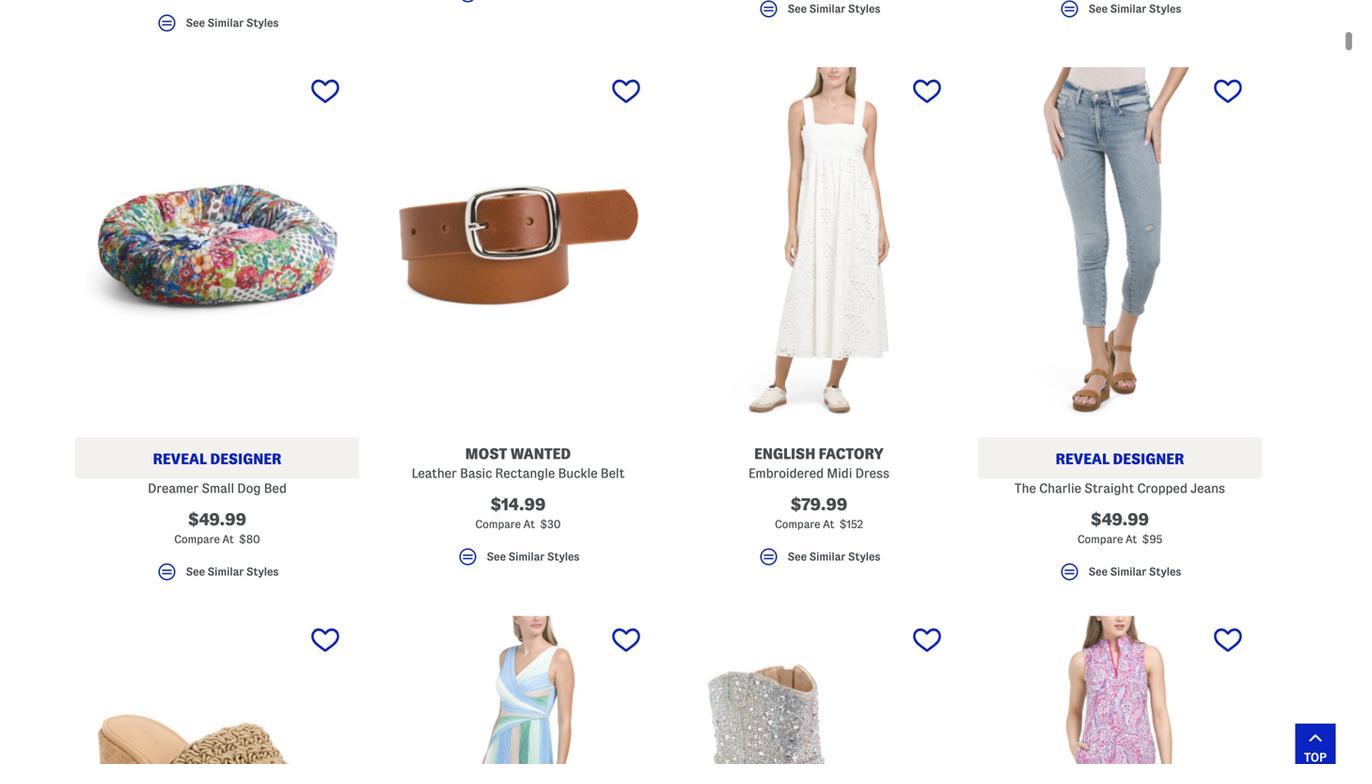 Task type: vqa. For each thing, say whether or not it's contained in the screenshot.
english
yes



Task type: locate. For each thing, give the bounding box(es) containing it.
english factory embroidered midi dress
[[749, 446, 890, 481]]

cropped
[[1138, 482, 1188, 496]]

small
[[202, 482, 234, 496]]

compare inside "$79.99 compare at              $152"
[[775, 519, 821, 530]]

0 horizontal spatial $49.99
[[188, 511, 247, 529]]

straight
[[1085, 482, 1135, 496]]

dress
[[856, 467, 890, 481]]

1 designer from the left
[[210, 451, 282, 467]]

designer up cropped
[[1113, 451, 1185, 467]]

see inside reveal designer the charlie straight cropped jeans $49.99 compare at              $95 element
[[1089, 566, 1108, 578]]

designer inside reveal designer the charlie straight cropped jeans $49.99 compare at              $95 element
[[1113, 451, 1185, 467]]

the charlie straight cropped jeans
[[1015, 482, 1226, 496]]

0 horizontal spatial designer
[[210, 451, 282, 467]]

see similar styles button
[[677, 0, 961, 29], [978, 0, 1262, 29], [75, 12, 359, 43], [376, 546, 660, 577], [677, 546, 961, 577], [75, 561, 359, 592], [978, 561, 1262, 592]]

reveal designer up dreamer small dog bed
[[153, 451, 282, 467]]

see similar styles inside the ibkul $29.99 compare at              $42 element
[[186, 17, 279, 29]]

1 horizontal spatial reveal designer
[[1056, 451, 1185, 467]]

2 $49.99 from the left
[[1091, 511, 1150, 529]]

english
[[755, 446, 816, 462]]

the
[[1015, 482, 1037, 496]]

2 reveal designer from the left
[[1056, 451, 1185, 467]]

$49.99 for straight
[[1091, 511, 1150, 529]]

see similar styles
[[788, 3, 881, 15], [1089, 3, 1182, 15], [186, 17, 279, 29], [487, 551, 580, 563], [788, 551, 881, 563], [186, 566, 279, 578], [1089, 566, 1182, 578]]

leather
[[412, 467, 457, 481]]

reveal designer the charlie straight cropped jeans $49.99 compare at              $95 element
[[978, 67, 1262, 592]]

wanted
[[511, 446, 571, 462]]

reveal designer
[[153, 451, 282, 467], [1056, 451, 1185, 467]]

similar inside reveal designer the charlie straight cropped jeans $49.99 compare at              $95 element
[[1111, 566, 1147, 578]]

see similar styles inside reveal designer dreamer small dog bed $49.99 compare at              $80 element
[[186, 566, 279, 578]]

embroidered
[[749, 467, 824, 481]]

$49.99 down the charlie straight cropped jeans
[[1091, 511, 1150, 529]]

compare
[[476, 519, 521, 530], [775, 519, 821, 530], [174, 534, 220, 546], [1078, 534, 1123, 546]]

designer for dog
[[210, 451, 282, 467]]

compare inside $49.99 compare at              $95
[[1078, 534, 1123, 546]]

compare down $79.99
[[775, 519, 821, 530]]

$80
[[239, 534, 260, 546]]

1 reveal from the left
[[153, 451, 207, 467]]

$49.99 down dreamer small dog bed
[[188, 511, 247, 529]]

$79.99 compare at              $152
[[775, 496, 864, 530]]

compare inside $14.99 compare at              $30
[[476, 519, 521, 530]]

$49.99
[[188, 511, 247, 529], [1091, 511, 1150, 529]]

$30
[[540, 519, 561, 530]]

compare down straight
[[1078, 534, 1123, 546]]

see inside most wanted leather basic rectangle buckle belt $14.99 compare at              $30 element
[[487, 551, 506, 563]]

$49.99 inside $49.99 compare at              $80
[[188, 511, 247, 529]]

reveal designer up the charlie straight cropped jeans
[[1056, 451, 1185, 467]]

midi
[[827, 467, 853, 481]]

designer
[[210, 451, 282, 467], [1113, 451, 1185, 467]]

styles inside the ibkul $29.99 compare at              $42 element
[[246, 17, 279, 29]]

see inside english factory embroidered midi dress $79.99 compare at              $152 element
[[788, 551, 807, 563]]

2 designer from the left
[[1113, 451, 1185, 467]]

1 $49.99 from the left
[[188, 511, 247, 529]]

reveal up charlie
[[1056, 451, 1110, 467]]

1 reveal designer from the left
[[153, 451, 282, 467]]

reveal designer for dog
[[153, 451, 282, 467]]

see similar styles inside reveal designer the charlie straight cropped jeans $49.99 compare at              $95 element
[[1089, 566, 1182, 578]]

0 horizontal spatial reveal
[[153, 451, 207, 467]]

the charlie straight cropped jeans image
[[978, 67, 1262, 423]]

similar inside the ibkul $29.99 compare at              $42 element
[[208, 17, 244, 29]]

reveal up dreamer
[[153, 451, 207, 467]]

see similar styles inside english factory embroidered midi dress $79.99 compare at              $152 element
[[788, 551, 881, 563]]

ibkul $29.99 compare at              $42 element
[[75, 0, 359, 43]]

1 horizontal spatial designer
[[1113, 451, 1185, 467]]

reveal designer for straight
[[1056, 451, 1185, 467]]

reveal
[[153, 451, 207, 467], [1056, 451, 1110, 467]]

rhinestone western boots (little kid, big kid) image
[[677, 617, 961, 765]]

styles
[[848, 3, 881, 15], [1149, 3, 1182, 15], [246, 17, 279, 29], [547, 551, 580, 563], [848, 551, 881, 563], [246, 566, 279, 578], [1149, 566, 1182, 578]]

similar
[[810, 3, 846, 15], [1111, 3, 1147, 15], [208, 17, 244, 29], [509, 551, 545, 563], [810, 551, 846, 563], [208, 566, 244, 578], [1111, 566, 1147, 578]]

similar inside reveal designer dreamer small dog bed $49.99 compare at              $80 element
[[208, 566, 244, 578]]

compare down $14.99
[[476, 519, 521, 530]]

$49.99 for dog
[[188, 511, 247, 529]]

designer up dog
[[210, 451, 282, 467]]

see inside the ibkul $29.99 compare at              $42 element
[[186, 17, 205, 29]]

compare left $80 at the left bottom
[[174, 534, 220, 546]]

english factory embroidered midi dress $79.99 compare at              $152 element
[[677, 67, 961, 577]]

charlie
[[1040, 482, 1082, 496]]

dreamer small dog bed
[[148, 482, 287, 496]]

1 horizontal spatial reveal
[[1056, 451, 1110, 467]]

rectangle
[[495, 467, 555, 481]]

most wanted leather basic rectangle buckle belt
[[412, 446, 625, 481]]

$49.99 inside $49.99 compare at              $95
[[1091, 511, 1150, 529]]

see
[[788, 3, 807, 15], [1089, 3, 1108, 15], [186, 17, 205, 29], [487, 551, 506, 563], [788, 551, 807, 563], [186, 566, 205, 578], [1089, 566, 1108, 578]]

dreamer
[[148, 482, 199, 496]]

designer inside reveal designer dreamer small dog bed $49.99 compare at              $80 element
[[210, 451, 282, 467]]

1 horizontal spatial $49.99
[[1091, 511, 1150, 529]]

compare inside $49.99 compare at              $80
[[174, 534, 220, 546]]

buckle
[[558, 467, 598, 481]]

reveal for small
[[153, 451, 207, 467]]

see similar styles inside most wanted leather basic rectangle buckle belt $14.99 compare at              $30 element
[[487, 551, 580, 563]]

0 horizontal spatial reveal designer
[[153, 451, 282, 467]]

2 reveal from the left
[[1056, 451, 1110, 467]]



Task type: describe. For each thing, give the bounding box(es) containing it.
reveal designer dreamer small dog bed $49.99 compare at              $80 element
[[75, 67, 359, 592]]

$49.99 compare at              $80
[[174, 511, 260, 546]]

belt
[[601, 467, 625, 481]]

compare for $49.99 compare at              $80
[[174, 534, 220, 546]]

$152
[[840, 519, 864, 530]]

factory
[[819, 446, 884, 462]]

styles inside reveal designer the charlie straight cropped jeans $49.99 compare at              $95 element
[[1149, 566, 1182, 578]]

designer for straight
[[1113, 451, 1185, 467]]

$95
[[1143, 534, 1163, 546]]

nicki crochet platform heel sandals image
[[75, 617, 359, 765]]

$14.99 compare at              $30
[[476, 496, 561, 530]]

$14.99
[[491, 496, 546, 514]]

leather basic rectangle buckle belt image
[[376, 67, 660, 423]]

see inside reveal designer dreamer small dog bed $49.99 compare at              $80 element
[[186, 566, 205, 578]]

compare for $79.99 compare at              $152
[[775, 519, 821, 530]]

bed
[[264, 482, 287, 496]]

most
[[465, 446, 507, 462]]

$79.99
[[791, 496, 848, 514]]

dreamer small dog bed image
[[75, 67, 359, 423]]

compare for $14.99 compare at              $30
[[476, 519, 521, 530]]

similar inside english factory embroidered midi dress $79.99 compare at              $152 element
[[810, 551, 846, 563]]

basic
[[460, 467, 492, 481]]

styles inside most wanted leather basic rectangle buckle belt $14.99 compare at              $30 element
[[547, 551, 580, 563]]

styles inside english factory embroidered midi dress $79.99 compare at              $152 element
[[848, 551, 881, 563]]

reveal for charlie
[[1056, 451, 1110, 467]]

jeans
[[1191, 482, 1226, 496]]

similar inside most wanted leather basic rectangle buckle belt $14.99 compare at              $30 element
[[509, 551, 545, 563]]

compare for $49.99 compare at              $95
[[1078, 534, 1123, 546]]

styles inside reveal designer dreamer small dog bed $49.99 compare at              $80 element
[[246, 566, 279, 578]]

$49.99 compare at              $95
[[1078, 511, 1163, 546]]

embroidered midi dress image
[[677, 67, 961, 423]]

multicolor pleated side draped midi dress image
[[376, 617, 660, 765]]

dog
[[237, 482, 261, 496]]

quarter zip sleeveless dress with compression shorts image
[[978, 617, 1262, 765]]

most wanted leather basic rectangle buckle belt $14.99 compare at              $30 element
[[376, 67, 660, 577]]



